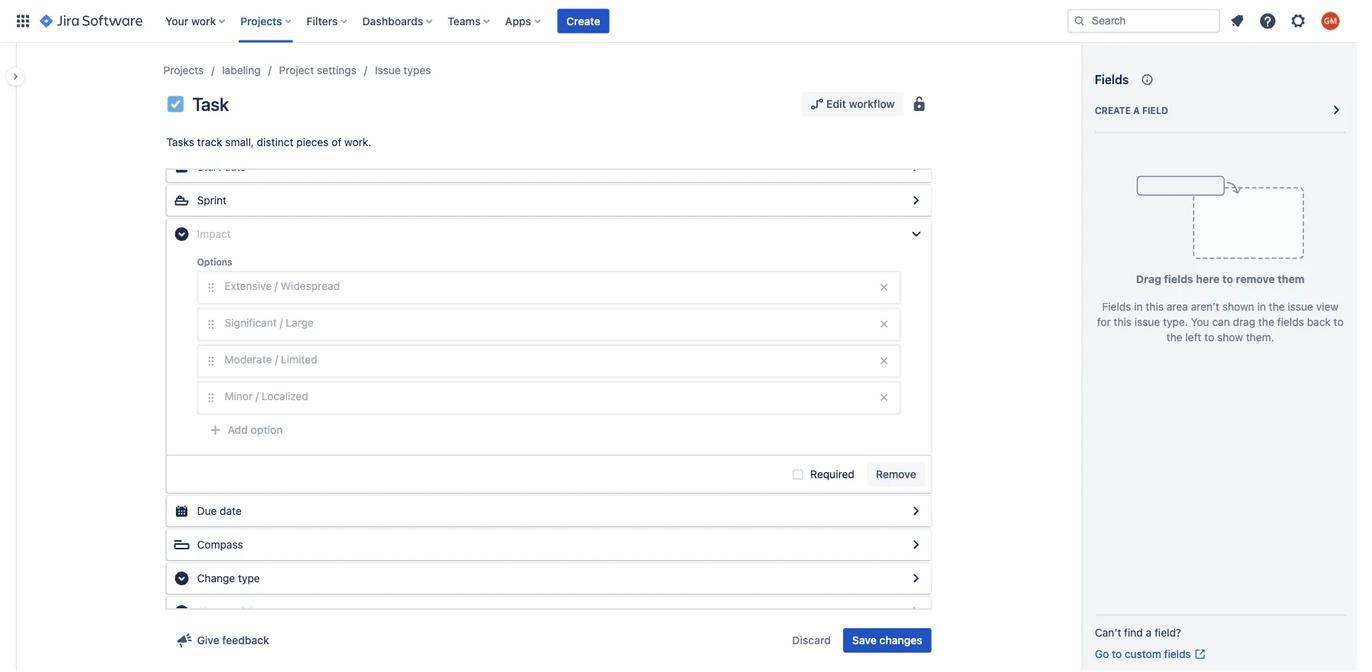 Task type: describe. For each thing, give the bounding box(es) containing it.
start date
[[197, 160, 246, 173]]

change type button
[[167, 563, 932, 594]]

2 in from the left
[[1258, 300, 1267, 313]]

left
[[1186, 331, 1202, 344]]

work
[[191, 15, 216, 27]]

discard button
[[783, 629, 841, 653]]

1 vertical spatial issue
[[1135, 316, 1161, 328]]

0 vertical spatial the
[[1270, 300, 1286, 313]]

fields in this area aren't shown in the issue view for this issue type. you can drag the fields back to the left to show them.
[[1098, 300, 1344, 344]]

edit workflow
[[827, 98, 895, 110]]

your work
[[166, 15, 216, 27]]

save
[[853, 634, 877, 647]]

for
[[1098, 316, 1111, 328]]

fields inside fields in this area aren't shown in the issue view for this issue type. you can drag the fields back to the left to show them.
[[1278, 316, 1305, 328]]

work.
[[345, 136, 372, 149]]

feedback
[[222, 634, 269, 647]]

2 vertical spatial fields
[[1165, 648, 1192, 661]]

shown
[[1223, 300, 1255, 313]]

to right here
[[1223, 273, 1234, 286]]

change risk
[[197, 606, 256, 619]]

this link will be opened in a new tab image
[[1195, 648, 1207, 661]]

give
[[197, 634, 220, 647]]

type.
[[1164, 316, 1189, 328]]

find
[[1125, 627, 1144, 639]]

issue types
[[375, 64, 431, 77]]

Option 4 field
[[220, 383, 872, 410]]

options
[[197, 256, 233, 267]]

changes
[[880, 634, 923, 647]]

appswitcher icon image
[[14, 12, 32, 30]]

open field configuration image for type
[[908, 570, 926, 588]]

track
[[197, 136, 222, 149]]

distinct
[[257, 136, 294, 149]]

labeling
[[222, 64, 261, 77]]

your profile and settings image
[[1322, 12, 1340, 30]]

primary element
[[9, 0, 1068, 42]]

dashboards button
[[358, 9, 439, 33]]

go to custom fields
[[1096, 648, 1192, 661]]

projects for projects link
[[163, 64, 204, 77]]

due date
[[197, 505, 242, 518]]

close field configuration image
[[908, 225, 926, 243]]

can't find a field?
[[1096, 627, 1182, 639]]

pieces
[[297, 136, 329, 149]]

edit workflow button
[[802, 92, 904, 116]]

issue
[[375, 64, 401, 77]]

area
[[1167, 300, 1189, 313]]

sprint button
[[167, 185, 932, 216]]

start date button
[[167, 152, 932, 182]]

apps button
[[501, 9, 547, 33]]

view
[[1317, 300, 1339, 313]]

Option 2 field
[[220, 309, 872, 337]]

to down view
[[1334, 316, 1344, 328]]

create button
[[558, 9, 610, 33]]

custom
[[1125, 648, 1162, 661]]

Search field
[[1068, 9, 1221, 33]]

open field configuration image inside compass button
[[908, 536, 926, 554]]

more information about the fields image
[[1139, 70, 1157, 89]]

give feedback button
[[167, 629, 279, 653]]

risk
[[238, 606, 256, 619]]

compass button
[[167, 530, 932, 560]]

1 vertical spatial the
[[1259, 316, 1275, 328]]

1 vertical spatial this
[[1114, 316, 1132, 328]]

due
[[197, 505, 217, 518]]

start
[[197, 160, 221, 173]]

teams button
[[443, 9, 496, 33]]

change type
[[197, 572, 260, 585]]

projects for projects dropdown button
[[241, 15, 282, 27]]

open field configuration image for risk
[[908, 603, 926, 622]]

projects link
[[163, 61, 204, 80]]

tasks
[[167, 136, 194, 149]]

of
[[332, 136, 342, 149]]

fields for fields in this area aren't shown in the issue view for this issue type. you can drag the fields back to the left to show them.
[[1103, 300, 1132, 313]]

remove
[[1237, 273, 1276, 286]]

0 vertical spatial fields
[[1165, 273, 1194, 286]]

change for change risk
[[197, 606, 235, 619]]

task
[[193, 93, 229, 115]]

show
[[1218, 331, 1244, 344]]

notifications image
[[1229, 12, 1247, 30]]

projects button
[[236, 9, 298, 33]]

project settings
[[279, 64, 357, 77]]

required
[[811, 468, 855, 481]]

2 vertical spatial the
[[1167, 331, 1183, 344]]

drag
[[1234, 316, 1256, 328]]

change risk button
[[167, 597, 932, 628]]



Task type: locate. For each thing, give the bounding box(es) containing it.
0 horizontal spatial a
[[1134, 105, 1140, 116]]

can
[[1213, 316, 1231, 328]]

teams
[[448, 15, 481, 27]]

sidebar navigation image
[[0, 61, 34, 92]]

create right "apps" dropdown button
[[567, 15, 601, 27]]

issue types link
[[375, 61, 431, 80]]

them.
[[1247, 331, 1275, 344]]

in right shown
[[1258, 300, 1267, 313]]

projects inside dropdown button
[[241, 15, 282, 27]]

0 vertical spatial projects
[[241, 15, 282, 27]]

the down type.
[[1167, 331, 1183, 344]]

issue up back
[[1288, 300, 1314, 313]]

2 open field configuration image from the top
[[908, 536, 926, 554]]

open field configuration image for date
[[908, 158, 926, 176]]

change inside 'button'
[[197, 572, 235, 585]]

0 vertical spatial fields
[[1096, 72, 1129, 87]]

1 horizontal spatial this
[[1146, 300, 1164, 313]]

create for create
[[567, 15, 601, 27]]

fields left more information about the fields image at the right of the page
[[1096, 72, 1129, 87]]

1 horizontal spatial a
[[1147, 627, 1152, 639]]

to inside the go to custom fields link
[[1112, 648, 1122, 661]]

drag
[[1137, 273, 1162, 286]]

1 vertical spatial date
[[220, 505, 242, 518]]

1 vertical spatial a
[[1147, 627, 1152, 639]]

0 horizontal spatial in
[[1135, 300, 1143, 313]]

1 vertical spatial fields
[[1103, 300, 1132, 313]]

go to custom fields link
[[1096, 647, 1207, 662]]

save changes
[[853, 634, 923, 647]]

drag fields here to remove them
[[1137, 273, 1305, 286]]

Option 3 field
[[220, 346, 872, 374]]

0 horizontal spatial this
[[1114, 316, 1132, 328]]

discard
[[793, 634, 831, 647]]

you
[[1192, 316, 1210, 328]]

0 horizontal spatial create
[[567, 15, 601, 27]]

0 vertical spatial change
[[197, 572, 235, 585]]

0 horizontal spatial projects
[[163, 64, 204, 77]]

remove
[[876, 468, 917, 481]]

3 open field configuration image from the top
[[908, 603, 926, 622]]

project
[[279, 64, 314, 77]]

the up the them.
[[1259, 316, 1275, 328]]

banner containing your work
[[0, 0, 1359, 43]]

fields left this link will be opened in a new tab icon at the right of the page
[[1165, 648, 1192, 661]]

field
[[1143, 105, 1169, 116]]

your
[[166, 15, 189, 27]]

issue left type.
[[1135, 316, 1161, 328]]

types
[[404, 64, 431, 77]]

banner
[[0, 0, 1359, 43]]

open field configuration image up changes
[[908, 570, 926, 588]]

open field configuration image inside change risk button
[[908, 603, 926, 622]]

fields for fields
[[1096, 72, 1129, 87]]

2 change from the top
[[197, 606, 235, 619]]

in down the drag
[[1135, 300, 1143, 313]]

fields up "for"
[[1103, 300, 1132, 313]]

date inside button
[[224, 160, 246, 173]]

3 open field configuration image from the top
[[908, 570, 926, 588]]

type
[[238, 572, 260, 585]]

your work button
[[161, 9, 231, 33]]

help image
[[1259, 12, 1278, 30]]

go
[[1096, 648, 1110, 661]]

filters
[[307, 15, 338, 27]]

1 open field configuration image from the top
[[908, 158, 926, 176]]

0 vertical spatial open field configuration image
[[908, 502, 926, 521]]

1 change from the top
[[197, 572, 235, 585]]

fields left back
[[1278, 316, 1305, 328]]

open field configuration image inside due date "button"
[[908, 502, 926, 521]]

change up give feedback button
[[197, 606, 235, 619]]

issue
[[1288, 300, 1314, 313], [1135, 316, 1161, 328]]

open field configuration image
[[908, 158, 926, 176], [908, 191, 926, 210], [908, 570, 926, 588]]

this
[[1146, 300, 1164, 313], [1114, 316, 1132, 328]]

open field configuration image
[[908, 502, 926, 521], [908, 536, 926, 554], [908, 603, 926, 622]]

open field configuration image inside start date button
[[908, 158, 926, 176]]

a right find
[[1147, 627, 1152, 639]]

projects up issue type icon
[[163, 64, 204, 77]]

0 vertical spatial open field configuration image
[[908, 158, 926, 176]]

to right go
[[1112, 648, 1122, 661]]

save changes button
[[844, 629, 932, 653]]

open field configuration image inside sprint button
[[908, 191, 926, 210]]

1 horizontal spatial projects
[[241, 15, 282, 27]]

them
[[1278, 273, 1305, 286]]

1 vertical spatial open field configuration image
[[908, 191, 926, 210]]

to right left
[[1205, 331, 1215, 344]]

the down them
[[1270, 300, 1286, 313]]

give feedback
[[197, 634, 269, 647]]

to
[[1223, 273, 1234, 286], [1334, 316, 1344, 328], [1205, 331, 1215, 344], [1112, 648, 1122, 661]]

aren't
[[1192, 300, 1220, 313]]

date down small,
[[224, 160, 246, 173]]

impact
[[197, 228, 231, 240]]

open field configuration image up close field configuration image
[[908, 191, 926, 210]]

0 vertical spatial issue
[[1288, 300, 1314, 313]]

1 horizontal spatial create
[[1096, 105, 1132, 116]]

remove button
[[867, 462, 926, 487]]

workflow
[[849, 98, 895, 110]]

1 horizontal spatial issue
[[1288, 300, 1314, 313]]

change inside button
[[197, 606, 235, 619]]

2 vertical spatial open field configuration image
[[908, 570, 926, 588]]

1 in from the left
[[1135, 300, 1143, 313]]

date
[[224, 160, 246, 173], [220, 505, 242, 518]]

field?
[[1155, 627, 1182, 639]]

compass
[[197, 539, 243, 551]]

no restrictions image
[[911, 95, 929, 113]]

filters button
[[302, 9, 353, 33]]

create left field
[[1096, 105, 1132, 116]]

a left field
[[1134, 105, 1140, 116]]

create a field
[[1096, 105, 1169, 116]]

open field configuration image for date
[[908, 502, 926, 521]]

sprint
[[197, 194, 227, 207]]

1 vertical spatial open field configuration image
[[908, 536, 926, 554]]

fields inside fields in this area aren't shown in the issue view for this issue type. you can drag the fields back to the left to show them.
[[1103, 300, 1132, 313]]

create inside "create" button
[[567, 15, 601, 27]]

Option 1 field
[[220, 273, 872, 300]]

1 horizontal spatial in
[[1258, 300, 1267, 313]]

projects
[[241, 15, 282, 27], [163, 64, 204, 77]]

create for create a field
[[1096, 105, 1132, 116]]

change for change type
[[197, 572, 235, 585]]

2 open field configuration image from the top
[[908, 191, 926, 210]]

apps
[[505, 15, 532, 27]]

2 vertical spatial open field configuration image
[[908, 603, 926, 622]]

settings
[[317, 64, 357, 77]]

0 vertical spatial a
[[1134, 105, 1140, 116]]

fields
[[1096, 72, 1129, 87], [1103, 300, 1132, 313]]

this left area
[[1146, 300, 1164, 313]]

change left the type
[[197, 572, 235, 585]]

back
[[1308, 316, 1332, 328]]

1 vertical spatial fields
[[1278, 316, 1305, 328]]

0 vertical spatial create
[[567, 15, 601, 27]]

project settings link
[[279, 61, 357, 80]]

date for due date
[[220, 505, 242, 518]]

date right due
[[220, 505, 242, 518]]

0 horizontal spatial issue
[[1135, 316, 1161, 328]]

jira software image
[[40, 12, 143, 30], [40, 12, 143, 30]]

labeling link
[[222, 61, 261, 80]]

projects up labeling
[[241, 15, 282, 27]]

in
[[1135, 300, 1143, 313], [1258, 300, 1267, 313]]

1 vertical spatial create
[[1096, 105, 1132, 116]]

0 vertical spatial date
[[224, 160, 246, 173]]

this right "for"
[[1114, 316, 1132, 328]]

change
[[197, 572, 235, 585], [197, 606, 235, 619]]

1 vertical spatial change
[[197, 606, 235, 619]]

issue type icon image
[[167, 95, 185, 113]]

create
[[567, 15, 601, 27], [1096, 105, 1132, 116]]

1 vertical spatial projects
[[163, 64, 204, 77]]

the
[[1270, 300, 1286, 313], [1259, 316, 1275, 328], [1167, 331, 1183, 344]]

due date button
[[167, 496, 932, 527]]

here
[[1197, 273, 1220, 286]]

open field configuration image down no restrictions "icon"
[[908, 158, 926, 176]]

fields up area
[[1165, 273, 1194, 286]]

settings image
[[1290, 12, 1308, 30]]

date inside "button"
[[220, 505, 242, 518]]

0 vertical spatial this
[[1146, 300, 1164, 313]]

date for start date
[[224, 160, 246, 173]]

small,
[[225, 136, 254, 149]]

dashboards
[[363, 15, 423, 27]]

a
[[1134, 105, 1140, 116], [1147, 627, 1152, 639]]

search image
[[1074, 15, 1086, 27]]

can't
[[1096, 627, 1122, 639]]

edit
[[827, 98, 847, 110]]

open field configuration image inside 'change type' 'button'
[[908, 570, 926, 588]]

1 open field configuration image from the top
[[908, 502, 926, 521]]

tasks track small, distinct pieces of work.
[[167, 136, 372, 149]]



Task type: vqa. For each thing, say whether or not it's contained in the screenshot.
Option 2 field
yes



